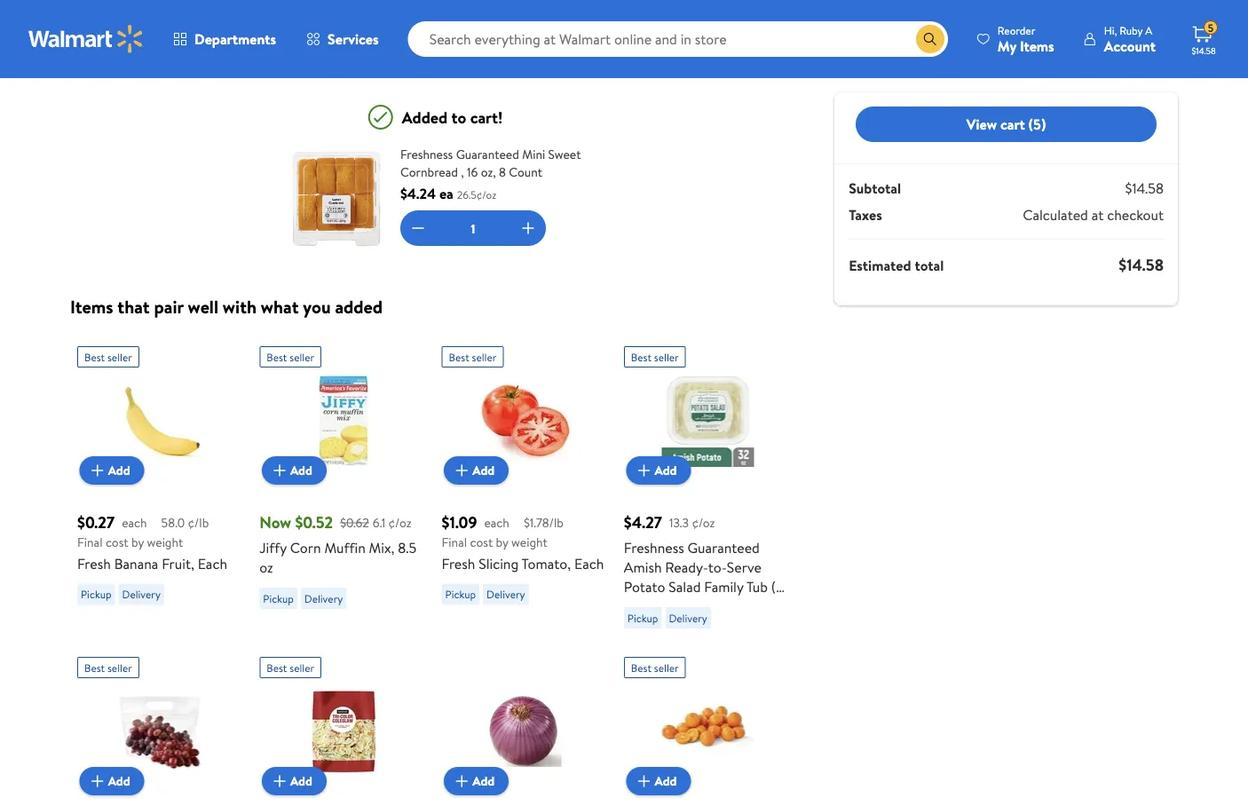 Task type: describe. For each thing, give the bounding box(es) containing it.
my
[[998, 36, 1017, 55]]

final inside $1.78/lb final cost by weight
[[442, 534, 467, 551]]

mix,
[[369, 538, 395, 558]]

cart!
[[470, 106, 503, 128]]

add to cart image inside 'now $0.52' group
[[269, 460, 290, 481]]

best seller inside $1.09 group
[[449, 349, 497, 365]]

estimated
[[849, 255, 911, 275]]

58.0 ¢/lb final cost by weight
[[77, 514, 209, 551]]

add to cart image inside $4.27 group
[[633, 460, 655, 481]]

add for add button in $0.27 group
[[108, 462, 130, 479]]

services
[[328, 29, 379, 49]]

Walmart Site-Wide search field
[[408, 21, 948, 57]]

seller inside $1.09 group
[[472, 349, 497, 365]]

increase quantity freshness guaranteed mini sweet cornbread , 16 oz, 8 count, current quantity 1 image
[[518, 218, 539, 239]]

that
[[118, 294, 150, 319]]

ea
[[439, 184, 454, 203]]

oz, inside $4.27 13.3 ¢/oz freshness guaranteed amish ready-to-serve potato salad family tub (32 oz, 1 count)
[[624, 597, 641, 616]]

weight inside 58.0 ¢/lb final cost by weight
[[147, 534, 183, 551]]

calculated
[[1023, 205, 1088, 225]]

with
[[223, 294, 257, 319]]

best for 'now $0.52' group at the left of page
[[267, 349, 287, 365]]

best seller inside $4.27 group
[[631, 349, 679, 365]]

each for $1.09
[[484, 514, 510, 531]]

add to cart image
[[451, 460, 473, 481]]

slicing
[[479, 554, 519, 573]]

added
[[402, 106, 448, 128]]

count)
[[653, 597, 696, 616]]

add for add button in $1.09 group
[[473, 462, 495, 479]]

(32
[[771, 577, 791, 597]]

now $0.52 group
[[260, 339, 428, 616]]

cornbread
[[400, 163, 458, 180]]

delivery for $1.09
[[487, 587, 525, 602]]

final inside 58.0 ¢/lb final cost by weight
[[77, 534, 103, 551]]

delivery for $0.27
[[122, 587, 161, 602]]

add button for $0.27 group
[[80, 456, 144, 485]]

add to cart image inside $0.27 group
[[87, 460, 108, 481]]

pickup for $4.27
[[628, 610, 658, 626]]

add button for $1.09 group
[[444, 456, 509, 485]]

hi, ruby a account
[[1104, 23, 1156, 55]]

$14.58 for subtotal
[[1125, 178, 1164, 198]]

$4.27 13.3 ¢/oz freshness guaranteed amish ready-to-serve potato salad family tub (32 oz, 1 count)
[[624, 511, 791, 616]]

total
[[915, 255, 944, 275]]

best seller inside 'now $0.52' group
[[267, 349, 314, 365]]

best for 4th add group from the right
[[84, 660, 105, 675]]

add button for 4th add group from the right
[[80, 767, 144, 796]]

$1.78/lb final cost by weight
[[442, 514, 564, 551]]

amish
[[624, 558, 662, 577]]

26.5¢/oz
[[457, 187, 496, 202]]

added
[[335, 294, 383, 319]]

fresh slicing tomato, each
[[442, 554, 604, 573]]

13.3
[[669, 514, 689, 531]]

guaranteed inside freshness guaranteed mini sweet cornbread , 16 oz, 8 count $4.24 ea 26.5¢/oz
[[456, 146, 519, 163]]

what
[[261, 294, 299, 319]]

delivery for $4.27
[[669, 610, 707, 626]]

items inside reorder my items
[[1020, 36, 1055, 55]]

view
[[967, 114, 997, 134]]

fresh banana fruit, each
[[77, 554, 227, 573]]

ruby
[[1120, 23, 1143, 38]]

decrease quantity freshness guaranteed mini sweet cornbread , 16 oz, 8 count, current quantity 1 image
[[407, 218, 429, 239]]

calculated at checkout
[[1023, 205, 1164, 225]]

now $0.52 $0.62 6.1 ¢/oz jiffy corn muffin mix, 8.5 oz
[[260, 511, 417, 577]]

muffin
[[324, 538, 366, 558]]

best seller inside $0.27 group
[[84, 349, 132, 365]]

seller inside $4.27 group
[[654, 349, 679, 365]]

freshness inside freshness guaranteed mini sweet cornbread , 16 oz, 8 count $4.24 ea 26.5¢/oz
[[400, 146, 453, 163]]

add for add button within the $4.27 group
[[655, 462, 677, 479]]

16
[[467, 163, 478, 180]]

salad
[[669, 577, 701, 597]]

tub
[[747, 577, 768, 597]]

each for $1.09
[[574, 554, 604, 573]]

$4.24
[[400, 184, 436, 203]]

$4.27
[[624, 511, 662, 534]]

well
[[188, 294, 218, 319]]

$0.27 each
[[77, 511, 147, 534]]

taxes
[[849, 205, 882, 225]]

search icon image
[[923, 32, 937, 46]]

delivery for now $0.52
[[304, 591, 343, 606]]

best for $4.27 group
[[631, 349, 652, 365]]

fresh for $1.09
[[442, 554, 475, 573]]

freshness inside $4.27 13.3 ¢/oz freshness guaranteed amish ready-to-serve potato salad family tub (32 oz, 1 count)
[[624, 538, 684, 558]]

mini
[[522, 146, 545, 163]]

by inside $1.78/lb final cost by weight
[[496, 534, 509, 551]]

each for $0.27
[[198, 554, 227, 573]]

$1.09 each
[[442, 511, 510, 534]]

$0.27
[[77, 511, 115, 534]]

departments
[[194, 29, 276, 49]]

0 horizontal spatial items
[[70, 294, 113, 319]]

hi,
[[1104, 23, 1117, 38]]

4 add group from the left
[[624, 650, 792, 806]]

weight inside $1.78/lb final cost by weight
[[511, 534, 548, 551]]

$0.62
[[340, 514, 369, 531]]

walmart image
[[28, 25, 144, 53]]

to
[[451, 106, 466, 128]]

services button
[[291, 18, 394, 60]]

add button for 3rd add group from the right
[[262, 767, 327, 796]]

seller inside $0.27 group
[[107, 349, 132, 365]]

8.5
[[398, 538, 417, 558]]

$1.09
[[442, 511, 477, 534]]



Task type: locate. For each thing, give the bounding box(es) containing it.
cost up slicing in the left bottom of the page
[[470, 534, 493, 551]]

each inside $0.27 each
[[122, 514, 147, 531]]

cost inside 58.0 ¢/lb final cost by weight
[[106, 534, 128, 551]]

¢/lb
[[188, 514, 209, 531]]

1 vertical spatial items
[[70, 294, 113, 319]]

each
[[198, 554, 227, 573], [574, 554, 604, 573]]

pickup down the fresh slicing tomato, each
[[445, 587, 476, 602]]

(5)
[[1029, 114, 1046, 134]]

oz, down the amish
[[624, 597, 641, 616]]

freshness down $4.27
[[624, 538, 684, 558]]

1 horizontal spatial guaranteed
[[688, 538, 760, 558]]

oz,
[[481, 163, 496, 180], [624, 597, 641, 616]]

0 vertical spatial freshness
[[400, 146, 453, 163]]

1 horizontal spatial weight
[[511, 534, 548, 551]]

pickup down potato
[[628, 610, 658, 626]]

add for 4th add group from left add button
[[655, 772, 677, 790]]

1 horizontal spatial ¢/oz
[[692, 514, 715, 531]]

0 vertical spatial items
[[1020, 36, 1055, 55]]

3 add group from the left
[[442, 650, 610, 806]]

cost inside $1.78/lb final cost by weight
[[470, 534, 493, 551]]

pickup inside $1.09 group
[[445, 587, 476, 602]]

pickup
[[81, 587, 111, 602], [445, 587, 476, 602], [263, 591, 294, 606], [628, 610, 658, 626]]

pickup inside $0.27 group
[[81, 587, 111, 602]]

fresh
[[77, 554, 111, 573], [442, 554, 475, 573]]

0 vertical spatial guaranteed
[[456, 146, 519, 163]]

Search search field
[[408, 21, 948, 57]]

1 vertical spatial $14.58
[[1125, 178, 1164, 198]]

potato
[[624, 577, 665, 597]]

final up fresh banana fruit, each
[[77, 534, 103, 551]]

0 horizontal spatial by
[[131, 534, 144, 551]]

account
[[1104, 36, 1156, 55]]

weight up the fresh slicing tomato, each
[[511, 534, 548, 551]]

you
[[303, 294, 331, 319]]

add for add button in 'now $0.52' group
[[290, 462, 312, 479]]

departments button
[[158, 18, 291, 60]]

add button inside 'now $0.52' group
[[262, 456, 327, 485]]

1 horizontal spatial 1
[[645, 597, 649, 616]]

0 horizontal spatial oz,
[[481, 163, 496, 180]]

final
[[77, 534, 103, 551], [442, 534, 467, 551]]

pickup inside $4.27 group
[[628, 610, 658, 626]]

¢/oz
[[388, 514, 412, 531], [692, 514, 715, 531]]

1 each from the left
[[198, 554, 227, 573]]

0 vertical spatial 1
[[471, 220, 475, 237]]

1 inside $4.27 13.3 ¢/oz freshness guaranteed amish ready-to-serve potato salad family tub (32 oz, 1 count)
[[645, 597, 649, 616]]

2 fresh from the left
[[442, 554, 475, 573]]

add
[[108, 462, 130, 479], [290, 462, 312, 479], [473, 462, 495, 479], [655, 462, 677, 479], [108, 772, 130, 790], [290, 772, 312, 790], [473, 772, 495, 790], [655, 772, 677, 790]]

add for add button associated with 3rd add group from the right
[[290, 772, 312, 790]]

pickup inside 'now $0.52' group
[[263, 591, 294, 606]]

by up banana
[[131, 534, 144, 551]]

0 vertical spatial $14.58
[[1192, 44, 1216, 56]]

0 horizontal spatial weight
[[147, 534, 183, 551]]

1 horizontal spatial cost
[[470, 534, 493, 551]]

add group
[[77, 650, 245, 806], [260, 650, 428, 806], [442, 650, 610, 806], [624, 650, 792, 806]]

2 cost from the left
[[470, 534, 493, 551]]

2 each from the left
[[574, 554, 604, 573]]

add inside 'now $0.52' group
[[290, 462, 312, 479]]

$14.58
[[1192, 44, 1216, 56], [1125, 178, 1164, 198], [1119, 254, 1164, 276]]

fresh for $0.27
[[77, 554, 111, 573]]

0 horizontal spatial cost
[[106, 534, 128, 551]]

pickup for $0.27
[[81, 587, 111, 602]]

freshness down added
[[400, 146, 453, 163]]

weight down 58.0
[[147, 534, 183, 551]]

0 horizontal spatial each
[[122, 514, 147, 531]]

delivery inside $0.27 group
[[122, 587, 161, 602]]

each right $0.27
[[122, 514, 147, 531]]

add button for $4.27 group
[[626, 456, 691, 485]]

guaranteed inside $4.27 13.3 ¢/oz freshness guaranteed amish ready-to-serve potato salad family tub (32 oz, 1 count)
[[688, 538, 760, 558]]

best for $1.09 group
[[449, 349, 469, 365]]

0 horizontal spatial 1
[[471, 220, 475, 237]]

oz, left 8 in the left of the page
[[481, 163, 496, 180]]

oz, inside freshness guaranteed mini sweet cornbread , 16 oz, 8 count $4.24 ea 26.5¢/oz
[[481, 163, 496, 180]]

now
[[260, 511, 291, 534]]

banana
[[114, 554, 158, 573]]

delivery down banana
[[122, 587, 161, 602]]

each right the "tomato,"
[[574, 554, 604, 573]]

$4.27 group
[[624, 339, 792, 636]]

1 ¢/oz from the left
[[388, 514, 412, 531]]

2 weight from the left
[[511, 534, 548, 551]]

0 horizontal spatial freshness
[[400, 146, 453, 163]]

delivery down salad
[[669, 610, 707, 626]]

added to cart!
[[402, 106, 503, 128]]

reorder my items
[[998, 23, 1055, 55]]

$0.52
[[295, 511, 333, 534]]

2 by from the left
[[496, 534, 509, 551]]

1 horizontal spatial fresh
[[442, 554, 475, 573]]

pair
[[154, 294, 184, 319]]

1 weight from the left
[[147, 534, 183, 551]]

checkout
[[1107, 205, 1164, 225]]

pickup for now $0.52
[[263, 591, 294, 606]]

subtotal
[[849, 178, 901, 198]]

items that pair well with what you added
[[70, 294, 383, 319]]

1 vertical spatial guaranteed
[[688, 538, 760, 558]]

best inside $4.27 group
[[631, 349, 652, 365]]

seller inside 'now $0.52' group
[[290, 349, 314, 365]]

final right 8.5
[[442, 534, 467, 551]]

pickup for $1.09
[[445, 587, 476, 602]]

0 horizontal spatial each
[[198, 554, 227, 573]]

6.1
[[373, 514, 386, 531]]

1 vertical spatial freshness
[[624, 538, 684, 558]]

items left that
[[70, 294, 113, 319]]

add button for 'now $0.52' group at the left of page
[[262, 456, 327, 485]]

estimated total
[[849, 255, 944, 275]]

best inside $0.27 group
[[84, 349, 105, 365]]

¢/oz inside now $0.52 $0.62 6.1 ¢/oz jiffy corn muffin mix, 8.5 oz
[[388, 514, 412, 531]]

0 vertical spatial oz,
[[481, 163, 496, 180]]

add button inside $0.27 group
[[80, 456, 144, 485]]

add button inside $4.27 group
[[626, 456, 691, 485]]

tomato,
[[522, 554, 571, 573]]

view cart (5) button
[[856, 107, 1157, 142]]

1 horizontal spatial freshness
[[624, 538, 684, 558]]

0 horizontal spatial fresh
[[77, 554, 111, 573]]

guaranteed up family
[[688, 538, 760, 558]]

sweet
[[548, 146, 581, 163]]

add for 4th add group from the right add button
[[108, 772, 130, 790]]

family
[[704, 577, 744, 597]]

corn
[[290, 538, 321, 558]]

each inside $0.27 group
[[198, 554, 227, 573]]

each inside $1.09 group
[[574, 554, 604, 573]]

delivery inside $4.27 group
[[669, 610, 707, 626]]

fresh down $0.27
[[77, 554, 111, 573]]

58.0
[[161, 514, 185, 531]]

serve
[[727, 558, 762, 577]]

best inside 'now $0.52' group
[[267, 349, 287, 365]]

$14.58 for estimated total
[[1119, 254, 1164, 276]]

1 vertical spatial oz,
[[624, 597, 641, 616]]

2 add group from the left
[[260, 650, 428, 806]]

add inside $0.27 group
[[108, 462, 130, 479]]

freshness guaranteed mini sweet cornbread , 16 oz, 8 count image
[[287, 149, 386, 249]]

,
[[461, 163, 464, 180]]

freshness guaranteed mini sweet cornbread , 16 oz, 8 count $4.24 ea 26.5¢/oz
[[400, 146, 581, 203]]

2 final from the left
[[442, 534, 467, 551]]

fresh left slicing in the left bottom of the page
[[442, 554, 475, 573]]

2 each from the left
[[484, 514, 510, 531]]

add to cart image
[[87, 460, 108, 481], [269, 460, 290, 481], [633, 460, 655, 481], [87, 771, 108, 792], [269, 771, 290, 792], [451, 771, 473, 792], [633, 771, 655, 792]]

pickup down oz
[[263, 591, 294, 606]]

delivery down corn
[[304, 591, 343, 606]]

1 horizontal spatial each
[[574, 554, 604, 573]]

1 horizontal spatial oz,
[[624, 597, 641, 616]]

$14.58 up checkout
[[1125, 178, 1164, 198]]

1 horizontal spatial each
[[484, 514, 510, 531]]

oz
[[260, 558, 273, 577]]

1 horizontal spatial items
[[1020, 36, 1055, 55]]

0 horizontal spatial guaranteed
[[456, 146, 519, 163]]

1 horizontal spatial by
[[496, 534, 509, 551]]

add button inside $1.09 group
[[444, 456, 509, 485]]

pickup down fresh banana fruit, each
[[81, 587, 111, 602]]

1 left count)
[[645, 597, 649, 616]]

$14.58 down checkout
[[1119, 254, 1164, 276]]

0 horizontal spatial ¢/oz
[[388, 514, 412, 531]]

8
[[499, 163, 506, 180]]

1 cost from the left
[[106, 534, 128, 551]]

1 by from the left
[[131, 534, 144, 551]]

5
[[1208, 20, 1214, 35]]

¢/oz right '6.1'
[[388, 514, 412, 531]]

1 horizontal spatial final
[[442, 534, 467, 551]]

reorder
[[998, 23, 1036, 38]]

jiffy
[[260, 538, 287, 558]]

each for $0.27
[[122, 514, 147, 531]]

best for 4th add group from left
[[631, 660, 652, 675]]

each right $1.09
[[484, 514, 510, 531]]

guaranteed
[[456, 146, 519, 163], [688, 538, 760, 558]]

to-
[[708, 558, 727, 577]]

a
[[1145, 23, 1153, 38]]

each inside $1.09 each
[[484, 514, 510, 531]]

1 final from the left
[[77, 534, 103, 551]]

cost
[[106, 534, 128, 551], [470, 534, 493, 551]]

2 ¢/oz from the left
[[692, 514, 715, 531]]

items
[[1020, 36, 1055, 55], [70, 294, 113, 319]]

¢/oz right 13.3
[[692, 514, 715, 531]]

each right fruit,
[[198, 554, 227, 573]]

cart
[[1001, 114, 1025, 134]]

fresh inside $1.09 group
[[442, 554, 475, 573]]

add inside $1.09 group
[[473, 462, 495, 479]]

cost up banana
[[106, 534, 128, 551]]

add inside $4.27 group
[[655, 462, 677, 479]]

1 fresh from the left
[[77, 554, 111, 573]]

delivery down slicing in the left bottom of the page
[[487, 587, 525, 602]]

items right my
[[1020, 36, 1055, 55]]

$1.09 group
[[442, 339, 610, 612]]

best inside $1.09 group
[[449, 349, 469, 365]]

1 down 26.5¢/oz
[[471, 220, 475, 237]]

by up slicing in the left bottom of the page
[[496, 534, 509, 551]]

2 vertical spatial $14.58
[[1119, 254, 1164, 276]]

1 add group from the left
[[77, 650, 245, 806]]

fruit,
[[162, 554, 194, 573]]

best
[[84, 349, 105, 365], [267, 349, 287, 365], [449, 349, 469, 365], [631, 349, 652, 365], [84, 660, 105, 675], [267, 660, 287, 675], [631, 660, 652, 675]]

$0.27 group
[[77, 339, 245, 612]]

1 vertical spatial 1
[[645, 597, 649, 616]]

guaranteed down the cart!
[[456, 146, 519, 163]]

best for $0.27 group
[[84, 349, 105, 365]]

weight
[[147, 534, 183, 551], [511, 534, 548, 551]]

by inside 58.0 ¢/lb final cost by weight
[[131, 534, 144, 551]]

delivery inside $1.09 group
[[487, 587, 525, 602]]

1 each from the left
[[122, 514, 147, 531]]

best for 3rd add group from the right
[[267, 660, 287, 675]]

$14.58 down 5 in the top of the page
[[1192, 44, 1216, 56]]

add button
[[80, 456, 144, 485], [262, 456, 327, 485], [444, 456, 509, 485], [626, 456, 691, 485], [80, 767, 144, 796], [262, 767, 327, 796], [444, 767, 509, 796], [626, 767, 691, 796]]

ready-
[[665, 558, 708, 577]]

best seller
[[84, 349, 132, 365], [267, 349, 314, 365], [449, 349, 497, 365], [631, 349, 679, 365], [84, 660, 132, 675], [267, 660, 314, 675], [631, 660, 679, 675]]

seller
[[107, 349, 132, 365], [290, 349, 314, 365], [472, 349, 497, 365], [654, 349, 679, 365], [107, 660, 132, 675], [290, 660, 314, 675], [654, 660, 679, 675]]

delivery inside 'now $0.52' group
[[304, 591, 343, 606]]

1
[[471, 220, 475, 237], [645, 597, 649, 616]]

fresh inside $0.27 group
[[77, 554, 111, 573]]

$1.78/lb
[[524, 514, 564, 531]]

delivery
[[122, 587, 161, 602], [487, 587, 525, 602], [304, 591, 343, 606], [669, 610, 707, 626]]

count
[[509, 163, 542, 180]]

add button for 4th add group from left
[[626, 767, 691, 796]]

view cart (5)
[[967, 114, 1046, 134]]

0 horizontal spatial final
[[77, 534, 103, 551]]

¢/oz inside $4.27 13.3 ¢/oz freshness guaranteed amish ready-to-serve potato salad family tub (32 oz, 1 count)
[[692, 514, 715, 531]]

at
[[1092, 205, 1104, 225]]



Task type: vqa. For each thing, say whether or not it's contained in the screenshot.


